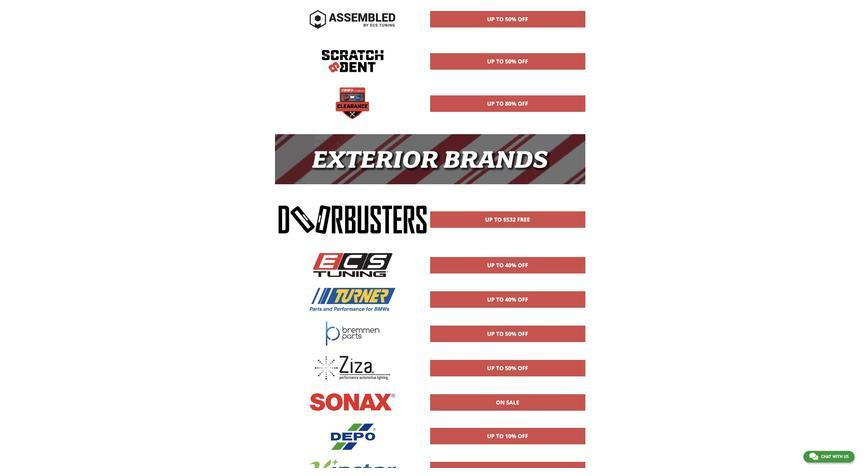 Task type: locate. For each thing, give the bounding box(es) containing it.
1 vertical spatial up to 40% off link
[[431, 292, 585, 308]]

3 up to 50% off from the top
[[487, 330, 528, 338]]

up to 10% off link
[[431, 429, 585, 445]]

3 50% from the top
[[505, 330, 517, 338]]

4 up to 50% off link from the top
[[431, 361, 585, 376]]

up to 40% off
[[487, 262, 528, 269], [487, 296, 528, 304]]

1 vertical spatial 40%
[[505, 296, 517, 304]]

up to 80% off
[[487, 100, 528, 107]]

airlift
[[504, 114, 512, 119]]

1 up to 50% off from the top
[[487, 15, 528, 23]]

up inside up to 80% off link
[[487, 100, 495, 107]]

off
[[518, 15, 528, 23], [518, 58, 528, 65], [518, 100, 528, 107], [518, 262, 528, 269], [518, 296, 528, 304], [518, 330, 528, 338], [518, 365, 528, 372], [518, 433, 528, 440]]

bremmen
[[500, 345, 516, 350]]

0 vertical spatial 40%
[[505, 262, 517, 269]]

0 vertical spatial up to 40% off
[[487, 262, 528, 269]]

with
[[833, 455, 843, 460]]

up to 40% off for 1st the up to 40% off link from the bottom
[[487, 296, 528, 304]]

on
[[496, 399, 505, 407]]

1 off from the top
[[518, 15, 528, 23]]

2 40% from the top
[[505, 296, 517, 304]]

2 up to 40% off from the top
[[487, 296, 528, 304]]

4 up to 50% off from the top
[[487, 365, 528, 372]]

up for 1st the up to 40% off link from the bottom
[[487, 296, 495, 304]]

up for 1st up to 50% off link from the top of the page
[[487, 15, 495, 23]]

2 up to 50% off from the top
[[487, 58, 528, 65]]

3 off from the top
[[518, 100, 528, 107]]

up inside the up to 10% off link
[[487, 433, 495, 440]]

1 40% from the top
[[505, 262, 517, 269]]

up to 50% off for 2nd up to 50% off link from the bottom
[[487, 330, 528, 338]]

1 up to 40% off from the top
[[487, 262, 528, 269]]

free
[[518, 216, 530, 224]]

up to 10% off
[[487, 433, 528, 440]]

to inside up to 80% off link
[[496, 100, 504, 107]]

$532
[[504, 216, 516, 224]]

up to 40% off link
[[431, 258, 585, 273], [431, 292, 585, 308]]

1 up to 50% off link from the top
[[431, 11, 585, 27]]

chat
[[822, 455, 832, 460]]

up to 50% off
[[487, 15, 528, 23], [487, 58, 528, 65], [487, 330, 528, 338], [487, 365, 528, 372]]

up to 50% off link
[[431, 11, 585, 27], [431, 54, 585, 69], [431, 326, 585, 342], [431, 361, 585, 376]]

ziza
[[505, 379, 511, 384]]

up for third up to 50% off link from the bottom of the page
[[487, 58, 495, 65]]

2 up to 50% off link from the top
[[431, 54, 585, 69]]

up inside up to $532 free link
[[485, 216, 493, 224]]

up for the up to 10% off link
[[487, 433, 495, 440]]

up for first up to 50% off link from the bottom
[[487, 365, 495, 372]]

up to 50% off for third up to 50% off link from the bottom of the page
[[487, 58, 528, 65]]

chat with us
[[822, 455, 849, 460]]

1 up to 40% off link from the top
[[431, 258, 585, 273]]

0 vertical spatial up to 40% off link
[[431, 258, 585, 273]]

40%
[[505, 262, 517, 269], [505, 296, 517, 304]]

to
[[496, 15, 504, 23], [496, 58, 504, 65], [496, 100, 504, 107], [495, 216, 502, 224], [496, 262, 504, 269], [496, 296, 504, 304], [496, 330, 504, 338], [496, 365, 504, 372], [496, 433, 504, 440]]

1 vertical spatial up to 40% off
[[487, 296, 528, 304]]

up
[[487, 15, 495, 23], [487, 58, 495, 65], [487, 100, 495, 107], [485, 216, 493, 224], [487, 262, 495, 269], [487, 296, 495, 304], [487, 330, 495, 338], [487, 365, 495, 372], [487, 433, 495, 440]]

up to $532 free
[[485, 216, 530, 224]]

50%
[[505, 15, 517, 23], [505, 58, 517, 65], [505, 330, 517, 338], [505, 365, 517, 372]]



Task type: vqa. For each thing, say whether or not it's contained in the screenshot.


Task type: describe. For each thing, give the bounding box(es) containing it.
2 50% from the top
[[505, 58, 517, 65]]

3 up to 50% off link from the top
[[431, 326, 585, 342]]

40% for 1st the up to 40% off link from the bottom
[[505, 296, 517, 304]]

8 off from the top
[[518, 433, 528, 440]]

up to 50% off for 1st up to 50% off link from the top of the page
[[487, 15, 528, 23]]

up for up to 80% off link
[[487, 100, 495, 107]]

sale
[[507, 399, 520, 407]]

up for up to $532 free link
[[485, 216, 493, 224]]

4 50% from the top
[[505, 365, 517, 372]]

on sale link
[[431, 395, 585, 411]]

up for 1st the up to 40% off link from the top
[[487, 262, 495, 269]]

to inside up to $532 free link
[[495, 216, 502, 224]]

up to 40% off for 1st the up to 40% off link from the top
[[487, 262, 528, 269]]

80%
[[505, 100, 517, 107]]

up for 2nd up to 50% off link from the bottom
[[487, 330, 495, 338]]

2 up to 40% off link from the top
[[431, 292, 585, 308]]

up to 50% off for first up to 50% off link from the bottom
[[487, 365, 528, 372]]

7 off from the top
[[518, 365, 528, 372]]

5 off from the top
[[518, 296, 528, 304]]

us
[[844, 455, 849, 460]]

up to 80% off link
[[431, 96, 585, 112]]

2 off from the top
[[518, 58, 528, 65]]

to inside the up to 10% off link
[[496, 433, 504, 440]]

up to $532 free link
[[431, 212, 585, 228]]

1 50% from the top
[[505, 15, 517, 23]]

10%
[[505, 433, 517, 440]]

turner
[[502, 310, 513, 315]]

comments image
[[810, 453, 819, 461]]

6 off from the top
[[518, 330, 528, 338]]

4 off from the top
[[518, 262, 528, 269]]

chat with us link
[[804, 451, 855, 463]]

40% for 1st the up to 40% off link from the top
[[505, 262, 517, 269]]

on sale
[[496, 399, 520, 407]]



